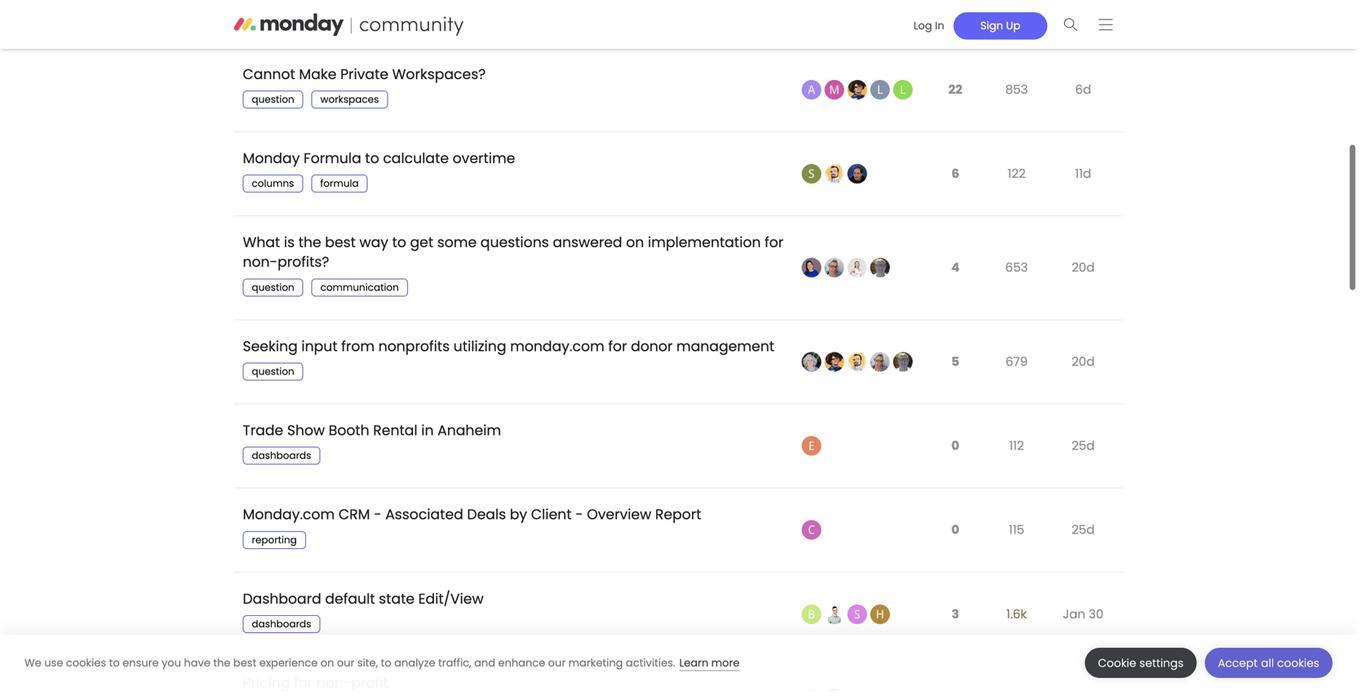 Task type: vqa. For each thing, say whether or not it's contained in the screenshot.
the left "the"
yes



Task type: describe. For each thing, give the bounding box(es) containing it.
learn
[[680, 656, 709, 671]]

kp - frequent poster image
[[848, 605, 867, 624]]

0 horizontal spatial for
[[608, 337, 627, 356]]

25d link for trade show booth rental in anaheim
[[1068, 425, 1099, 467]]

on for implementation
[[626, 233, 644, 252]]

25d link for monday.com crm - associated deals by client - overview report
[[1068, 509, 1099, 551]]

30
[[1089, 606, 1104, 623]]

seeking input from nonprofits utilizing monday.com for donor management link
[[243, 324, 775, 368]]

to right formula on the top left of page
[[365, 149, 379, 168]]

1 our from the left
[[337, 656, 355, 671]]

settings
[[1140, 656, 1184, 671]]

sara doguelli - original poster image
[[802, 164, 821, 184]]

adrienne mccue - frequent poster image
[[870, 352, 890, 372]]

communication
[[321, 281, 399, 294]]

dialog containing cookie settings
[[0, 635, 1357, 691]]

seeking
[[243, 337, 298, 356]]

log in
[[914, 18, 945, 33]]

overview
[[587, 505, 652, 525]]

3 button
[[948, 596, 963, 633]]

in
[[421, 421, 434, 440]]

on for our
[[321, 656, 334, 671]]

tags list for monday.com
[[243, 531, 314, 549]]

25d for trade show booth rental in anaheim
[[1072, 437, 1095, 455]]

we use cookies to ensure you have the best experience on our site, to analyze traffic, and enhance our marketing activities. learn more
[[24, 656, 740, 671]]

20d link for what is the best way to get some questions answered on implementation for non-profits?
[[1068, 247, 1099, 289]]

tashi brewster - original poster image
[[802, 352, 821, 372]]

22
[[949, 81, 963, 98]]

accept all cookies button
[[1205, 648, 1333, 678]]

profits?
[[278, 252, 329, 272]]

associated
[[385, 505, 463, 525]]

trade show booth rental in anaheim
[[243, 421, 501, 440]]

implementation
[[648, 233, 761, 252]]

by
[[510, 505, 527, 525]]

state
[[379, 589, 415, 609]]

monday community forum image
[[234, 13, 495, 36]]

dashboard default state edit/view link
[[243, 577, 484, 621]]

edit/view
[[418, 589, 484, 609]]

in
[[935, 18, 945, 33]]

monday
[[243, 149, 300, 168]]

donor
[[631, 337, 673, 356]]

way
[[360, 233, 389, 252]]

853
[[1006, 81, 1028, 98]]

elaine newbold - original poster, most recent poster image
[[802, 521, 821, 540]]

alissa brickman - original poster image
[[802, 258, 821, 278]]

1 vertical spatial quentin schul - frequent poster image
[[848, 352, 867, 372]]

log in button
[[905, 12, 954, 39]]

is
[[284, 233, 295, 252]]

4
[[952, 259, 960, 276]]

adrienne mccue - frequent poster image
[[825, 258, 844, 278]]

112
[[1009, 437, 1024, 455]]

5
[[952, 353, 960, 371]]

trade
[[243, 421, 283, 440]]

6d link
[[1071, 68, 1096, 111]]

tags list for trade
[[243, 447, 328, 465]]

jan 30
[[1063, 606, 1104, 623]]

cookie
[[1098, 656, 1137, 671]]

monday.com crm - associated deals by client - overview report link
[[243, 493, 701, 537]]

experience
[[259, 656, 318, 671]]

hillie - most recent poster image
[[870, 605, 890, 624]]

tags list for seeking
[[243, 363, 312, 381]]

calculate
[[383, 149, 449, 168]]

default
[[325, 589, 375, 609]]

lyssa - original poster image
[[802, 80, 821, 99]]

you
[[162, 656, 181, 671]]

get
[[410, 233, 434, 252]]

0 vertical spatial quentin schul - frequent poster image
[[825, 164, 844, 184]]

4 button
[[947, 250, 964, 286]]

dashboards for dashboard
[[252, 617, 311, 631]]

6 button
[[948, 156, 964, 192]]

0 horizontal spatial best
[[233, 656, 257, 671]]

nonprofits
[[378, 337, 450, 356]]

reporting
[[252, 533, 297, 547]]

more
[[711, 656, 740, 671]]

what
[[243, 233, 280, 252]]

make
[[299, 64, 337, 84]]

workspaces?
[[392, 64, 486, 84]]

0 for monday.com crm - associated deals by client - overview report
[[952, 521, 960, 539]]

management
[[677, 337, 775, 356]]

navigation containing log in
[[899, 7, 1124, 42]]

menu image
[[1099, 18, 1113, 31]]

cookies for all
[[1278, 656, 1320, 671]]

utilizing
[[454, 337, 506, 356]]

melissa mckenna - frequent poster image
[[825, 80, 844, 99]]

1 horizontal spatial jasmine hammond - frequent poster image
[[848, 80, 867, 99]]

0 vertical spatial thomas kaufman - most recent poster image
[[870, 258, 890, 278]]

overtime
[[453, 149, 515, 168]]

the inside 'dialog'
[[213, 656, 231, 671]]

from
[[341, 337, 375, 356]]

best inside the what is the best way to get some questions answered on implementation for non-profits?
[[325, 233, 356, 252]]

accept
[[1218, 656, 1258, 671]]

dashboard default state edit/view
[[243, 589, 484, 609]]

to right the site,
[[381, 656, 392, 671]]

booth
[[329, 421, 370, 440]]

columns link
[[243, 175, 303, 193]]

question for cannot
[[252, 93, 294, 106]]

tags list for what
[[243, 279, 416, 297]]

cannot make private workspaces?
[[243, 64, 486, 84]]

answered
[[553, 233, 622, 252]]

columns
[[252, 177, 294, 190]]

log
[[914, 18, 932, 33]]

all
[[1261, 656, 1274, 671]]

11d link
[[1071, 153, 1096, 195]]

0 button for trade show booth rental in anaheim
[[948, 428, 964, 464]]

122
[[1008, 165, 1026, 182]]

workspaces
[[321, 93, 379, 106]]



Task type: locate. For each thing, give the bounding box(es) containing it.
0 vertical spatial 0 button
[[948, 428, 964, 464]]

our left the site,
[[337, 656, 355, 671]]

1 25d link from the top
[[1068, 425, 1099, 467]]

gilles cavin - reinventing formulas in monday.com - most recent poster image
[[848, 164, 867, 184]]

expo stand service - original poster, most recent poster image
[[802, 436, 821, 456]]

the right is
[[299, 233, 321, 252]]

1 horizontal spatial cookies
[[1278, 656, 1320, 671]]

1 horizontal spatial our
[[548, 656, 566, 671]]

dashboards link for dashboard
[[243, 615, 320, 633]]

1 dashboards link from the top
[[243, 447, 320, 465]]

cookie settings
[[1098, 656, 1184, 671]]

1 horizontal spatial for
[[765, 233, 784, 252]]

1 vertical spatial thomas kaufman - most recent poster image
[[893, 352, 913, 372]]

2 20d from the top
[[1072, 353, 1095, 371]]

0 vertical spatial the
[[299, 233, 321, 252]]

to inside the what is the best way to get some questions answered on implementation for non-profits?
[[392, 233, 406, 252]]

question for what
[[252, 281, 294, 294]]

jan
[[1063, 606, 1086, 623]]

5 button
[[948, 344, 964, 380]]

6d
[[1075, 81, 1092, 98]]

1 - from the left
[[374, 505, 382, 525]]

2 - from the left
[[576, 505, 583, 525]]

3 question link from the top
[[243, 363, 303, 381]]

0 horizontal spatial quentin schul - frequent poster image
[[825, 164, 844, 184]]

louise roffey - most recent poster image
[[893, 80, 913, 99]]

tags list down show at bottom
[[243, 447, 328, 465]]

1 20d link from the top
[[1068, 247, 1099, 289]]

question down seeking
[[252, 365, 294, 378]]

2 question link from the top
[[243, 279, 303, 297]]

we
[[24, 656, 41, 671]]

2 vertical spatial question link
[[243, 363, 303, 381]]

reporting link
[[243, 531, 306, 549]]

tags list down 'dashboard'
[[243, 615, 328, 633]]

report
[[655, 505, 701, 525]]

question
[[252, 93, 294, 106], [252, 281, 294, 294], [252, 365, 294, 378]]

0 button left 112
[[948, 428, 964, 464]]

tags list for dashboard
[[243, 615, 328, 633]]

on
[[626, 233, 644, 252], [321, 656, 334, 671]]

question link for cannot
[[243, 91, 303, 109]]

and
[[474, 656, 495, 671]]

0 vertical spatial question
[[252, 93, 294, 106]]

0 horizontal spatial thomas kaufman - most recent poster image
[[870, 258, 890, 278]]

thomas kaufman - most recent poster image right elena korolkova (kick consulting) - frequent poster icon
[[870, 258, 890, 278]]

to left get
[[392, 233, 406, 252]]

25d for monday.com crm - associated deals by client - overview report
[[1072, 521, 1095, 539]]

1 horizontal spatial -
[[576, 505, 583, 525]]

0 left 115
[[952, 521, 960, 539]]

1 horizontal spatial the
[[299, 233, 321, 252]]

2 20d link from the top
[[1068, 341, 1099, 383]]

0 vertical spatial 0
[[952, 437, 960, 455]]

rental
[[373, 421, 418, 440]]

on right experience
[[321, 656, 334, 671]]

2 dashboards from the top
[[252, 617, 311, 631]]

non-
[[243, 252, 278, 272]]

0 horizontal spatial our
[[337, 656, 355, 671]]

tags list containing columns
[[243, 175, 376, 193]]

traffic,
[[438, 656, 471, 671]]

25d link right 112
[[1068, 425, 1099, 467]]

25d
[[1072, 437, 1095, 455], [1072, 521, 1095, 539]]

what is the best way to get some questions answered on implementation for non-profits?
[[243, 233, 784, 272]]

anaheim
[[438, 421, 501, 440]]

1 vertical spatial 0 button
[[948, 512, 964, 549]]

0 horizontal spatial cookies
[[66, 656, 106, 671]]

show
[[287, 421, 325, 440]]

1 vertical spatial question link
[[243, 279, 303, 297]]

to left ensure
[[109, 656, 120, 671]]

1 cookies from the left
[[66, 656, 106, 671]]

25d right 112
[[1072, 437, 1095, 455]]

on inside the what is the best way to get some questions answered on implementation for non-profits?
[[626, 233, 644, 252]]

1 vertical spatial for
[[608, 337, 627, 356]]

20d for what is the best way to get some questions answered on implementation for non-profits?
[[1072, 259, 1095, 276]]

quentin schul - frequent poster image right sara doguelli - original poster image at right top
[[825, 164, 844, 184]]

cookies inside button
[[1278, 656, 1320, 671]]

laura penny - frequent poster image
[[870, 80, 890, 99]]

for left "donor"
[[608, 337, 627, 356]]

0 vertical spatial 25d link
[[1068, 425, 1099, 467]]

1 tags list from the top
[[243, 91, 396, 109]]

tags list for cannot
[[243, 91, 396, 109]]

- right "crm"
[[374, 505, 382, 525]]

tags list containing reporting
[[243, 531, 314, 549]]

question link for seeking
[[243, 363, 303, 381]]

tags list
[[243, 91, 396, 109], [243, 175, 376, 193], [243, 279, 416, 297], [243, 363, 312, 381], [243, 447, 328, 465], [243, 531, 314, 549], [243, 615, 328, 633]]

question down non-
[[252, 281, 294, 294]]

have
[[184, 656, 210, 671]]

best left experience
[[233, 656, 257, 671]]

client
[[531, 505, 572, 525]]

dashboards link down trade
[[243, 447, 320, 465]]

0 button
[[948, 428, 964, 464], [948, 512, 964, 549]]

monday.com
[[510, 337, 605, 356]]

question link down seeking
[[243, 363, 303, 381]]

for inside the what is the best way to get some questions answered on implementation for non-profits?
[[765, 233, 784, 252]]

1 vertical spatial the
[[213, 656, 231, 671]]

cookies right all
[[1278, 656, 1320, 671]]

-
[[374, 505, 382, 525], [576, 505, 583, 525]]

20d link right 679
[[1068, 341, 1099, 383]]

elena korolkova (kick consulting) - frequent poster image
[[848, 258, 867, 278]]

1 vertical spatial 20d
[[1072, 353, 1095, 371]]

7 tags list from the top
[[243, 615, 328, 633]]

1 vertical spatial dashboards link
[[243, 615, 320, 633]]

input
[[302, 337, 338, 356]]

2 25d link from the top
[[1068, 509, 1099, 551]]

1 vertical spatial 20d link
[[1068, 341, 1099, 383]]

sign
[[981, 18, 1004, 33]]

tags list down make
[[243, 91, 396, 109]]

some
[[437, 233, 477, 252]]

question link for what
[[243, 279, 303, 297]]

0 left 112
[[952, 437, 960, 455]]

1 horizontal spatial thomas kaufman - most recent poster image
[[893, 352, 913, 372]]

1 dashboards from the top
[[252, 449, 311, 462]]

25d right 115
[[1072, 521, 1095, 539]]

2 25d from the top
[[1072, 521, 1095, 539]]

monday formula to calculate overtime link
[[243, 136, 515, 180]]

question link down non-
[[243, 279, 303, 297]]

653
[[1006, 259, 1028, 276]]

0 for trade show booth rental in anaheim
[[952, 437, 960, 455]]

monday.com
[[243, 505, 335, 525]]

activities.
[[626, 656, 675, 671]]

tags list down monday.com
[[243, 531, 314, 549]]

11d
[[1075, 165, 1092, 182]]

2 question from the top
[[252, 281, 294, 294]]

tags list down profits?
[[243, 279, 416, 297]]

the inside the what is the best way to get some questions answered on implementation for non-profits?
[[299, 233, 321, 252]]

1 question from the top
[[252, 93, 294, 106]]

0 button left 115
[[948, 512, 964, 549]]

dashboards down 'dashboard'
[[252, 617, 311, 631]]

20d right 679
[[1072, 353, 1095, 371]]

1 25d from the top
[[1072, 437, 1095, 455]]

20d link right 653
[[1068, 247, 1099, 289]]

0 vertical spatial dashboards
[[252, 449, 311, 462]]

3 tags list from the top
[[243, 279, 416, 297]]

question link down "cannot"
[[243, 91, 303, 109]]

search image
[[1064, 18, 1078, 31]]

sign up button
[[954, 12, 1048, 39]]

for
[[765, 233, 784, 252], [608, 337, 627, 356]]

20d right 653
[[1072, 259, 1095, 276]]

on right 'answered'
[[626, 233, 644, 252]]

questions
[[481, 233, 549, 252]]

1 20d from the top
[[1072, 259, 1095, 276]]

0 vertical spatial jasmine hammond - frequent poster image
[[848, 80, 867, 99]]

0
[[952, 437, 960, 455], [952, 521, 960, 539]]

learn more link
[[680, 656, 740, 671]]

tags list down seeking
[[243, 363, 312, 381]]

formula link
[[311, 175, 368, 193]]

0 horizontal spatial -
[[374, 505, 382, 525]]

3
[[952, 606, 959, 623]]

1 vertical spatial 25d link
[[1068, 509, 1099, 551]]

115
[[1009, 521, 1025, 539]]

best left way
[[325, 233, 356, 252]]

2 0 from the top
[[952, 521, 960, 539]]

0 vertical spatial for
[[765, 233, 784, 252]]

0 vertical spatial 20d
[[1072, 259, 1095, 276]]

accept all cookies
[[1218, 656, 1320, 671]]

best
[[325, 233, 356, 252], [233, 656, 257, 671]]

our
[[337, 656, 355, 671], [548, 656, 566, 671]]

formula
[[304, 149, 361, 168]]

dashboards link for trade
[[243, 447, 320, 465]]

enhance
[[498, 656, 545, 671]]

0 vertical spatial dashboards link
[[243, 447, 320, 465]]

5 tags list from the top
[[243, 447, 328, 465]]

cookies
[[66, 656, 106, 671], [1278, 656, 1320, 671]]

quentin schul - frequent poster image
[[825, 164, 844, 184], [848, 352, 867, 372]]

up
[[1006, 18, 1021, 33]]

- right client
[[576, 505, 583, 525]]

2 0 button from the top
[[948, 512, 964, 549]]

site,
[[357, 656, 378, 671]]

communication link
[[312, 279, 408, 297]]

0 vertical spatial question link
[[243, 91, 303, 109]]

ensure
[[123, 656, 159, 671]]

1 question link from the top
[[243, 91, 303, 109]]

3 question from the top
[[252, 365, 294, 378]]

0 vertical spatial 25d
[[1072, 437, 1095, 455]]

2 cookies from the left
[[1278, 656, 1320, 671]]

0 button for monday.com crm - associated deals by client - overview report
[[948, 512, 964, 549]]

1 vertical spatial 25d
[[1072, 521, 1095, 539]]

2 vertical spatial question
[[252, 365, 294, 378]]

question link
[[243, 91, 303, 109], [243, 279, 303, 297], [243, 363, 303, 381]]

on inside 'dialog'
[[321, 656, 334, 671]]

jasmine hammond - frequent poster image
[[848, 80, 867, 99], [825, 352, 844, 372]]

cannot make private workspaces? link
[[243, 52, 486, 96]]

jan 30 link
[[1059, 593, 1108, 635]]

seeking input from nonprofits utilizing monday.com for donor management
[[243, 337, 775, 356]]

1 vertical spatial dashboards
[[252, 617, 311, 631]]

1 vertical spatial jasmine hammond - frequent poster image
[[825, 352, 844, 372]]

dashboards link down 'dashboard'
[[243, 615, 320, 633]]

navigation
[[899, 7, 1124, 42]]

monday formula to calculate overtime
[[243, 149, 515, 168]]

0 horizontal spatial jasmine hammond - frequent poster image
[[825, 352, 844, 372]]

tags list down formula on the top left of page
[[243, 175, 376, 193]]

cookies for use
[[66, 656, 106, 671]]

formula
[[320, 177, 359, 190]]

dialog
[[0, 635, 1357, 691]]

jake kushner - frequent poster image
[[825, 605, 844, 624]]

quentin schul - frequent poster image left adrienne mccue - frequent poster image
[[848, 352, 867, 372]]

marketing
[[569, 656, 623, 671]]

dashboards down trade
[[252, 449, 311, 462]]

dashboard
[[243, 589, 321, 609]]

monday.com crm - associated deals by client - overview report
[[243, 505, 701, 525]]

0 horizontal spatial the
[[213, 656, 231, 671]]

analyze
[[394, 656, 436, 671]]

0 vertical spatial best
[[325, 233, 356, 252]]

2 tags list from the top
[[243, 175, 376, 193]]

the right have
[[213, 656, 231, 671]]

private
[[340, 64, 389, 84]]

question down "cannot"
[[252, 93, 294, 106]]

for right implementation
[[765, 233, 784, 252]]

0 horizontal spatial on
[[321, 656, 334, 671]]

cannot
[[243, 64, 295, 84]]

25d link right 115
[[1068, 509, 1099, 551]]

1 vertical spatial best
[[233, 656, 257, 671]]

25d link
[[1068, 425, 1099, 467], [1068, 509, 1099, 551]]

1 horizontal spatial quentin schul - frequent poster image
[[848, 352, 867, 372]]

cookies right use at the left of the page
[[66, 656, 106, 671]]

1 horizontal spatial best
[[325, 233, 356, 252]]

thomas kaufman - most recent poster image
[[870, 258, 890, 278], [893, 352, 913, 372]]

20d for seeking input from nonprofits utilizing monday.com for donor management
[[1072, 353, 1095, 371]]

0 vertical spatial on
[[626, 233, 644, 252]]

1 vertical spatial 0
[[952, 521, 960, 539]]

deals
[[467, 505, 506, 525]]

trade show booth rental in anaheim link
[[243, 409, 501, 453]]

0 vertical spatial 20d link
[[1068, 247, 1099, 289]]

tags list for monday
[[243, 175, 376, 193]]

2 dashboards link from the top
[[243, 615, 320, 633]]

2 our from the left
[[548, 656, 566, 671]]

1 vertical spatial question
[[252, 281, 294, 294]]

jasmine hammond - frequent poster image left laura penny - frequent poster image
[[848, 80, 867, 99]]

1 0 from the top
[[952, 437, 960, 455]]

6 tags list from the top
[[243, 531, 314, 549]]

dashboards
[[252, 449, 311, 462], [252, 617, 311, 631]]

20d link for seeking input from nonprofits utilizing monday.com for donor management
[[1068, 341, 1099, 383]]

jasmine hammond - frequent poster image right tashi brewster - original poster icon
[[825, 352, 844, 372]]

question for seeking
[[252, 365, 294, 378]]

dashboards link
[[243, 447, 320, 465], [243, 615, 320, 633]]

what is the best way to get some questions answered on implementation for non-profits? link
[[243, 220, 784, 284]]

1 0 button from the top
[[948, 428, 964, 464]]

thomas kaufman - most recent poster image right adrienne mccue - frequent poster image
[[893, 352, 913, 372]]

6
[[952, 165, 960, 182]]

4 tags list from the top
[[243, 363, 312, 381]]

1 horizontal spatial on
[[626, 233, 644, 252]]

boyan iliev - original poster image
[[802, 605, 821, 624]]

our right the enhance
[[548, 656, 566, 671]]

679
[[1006, 353, 1028, 371]]

1 vertical spatial on
[[321, 656, 334, 671]]

dashboards for trade
[[252, 449, 311, 462]]



